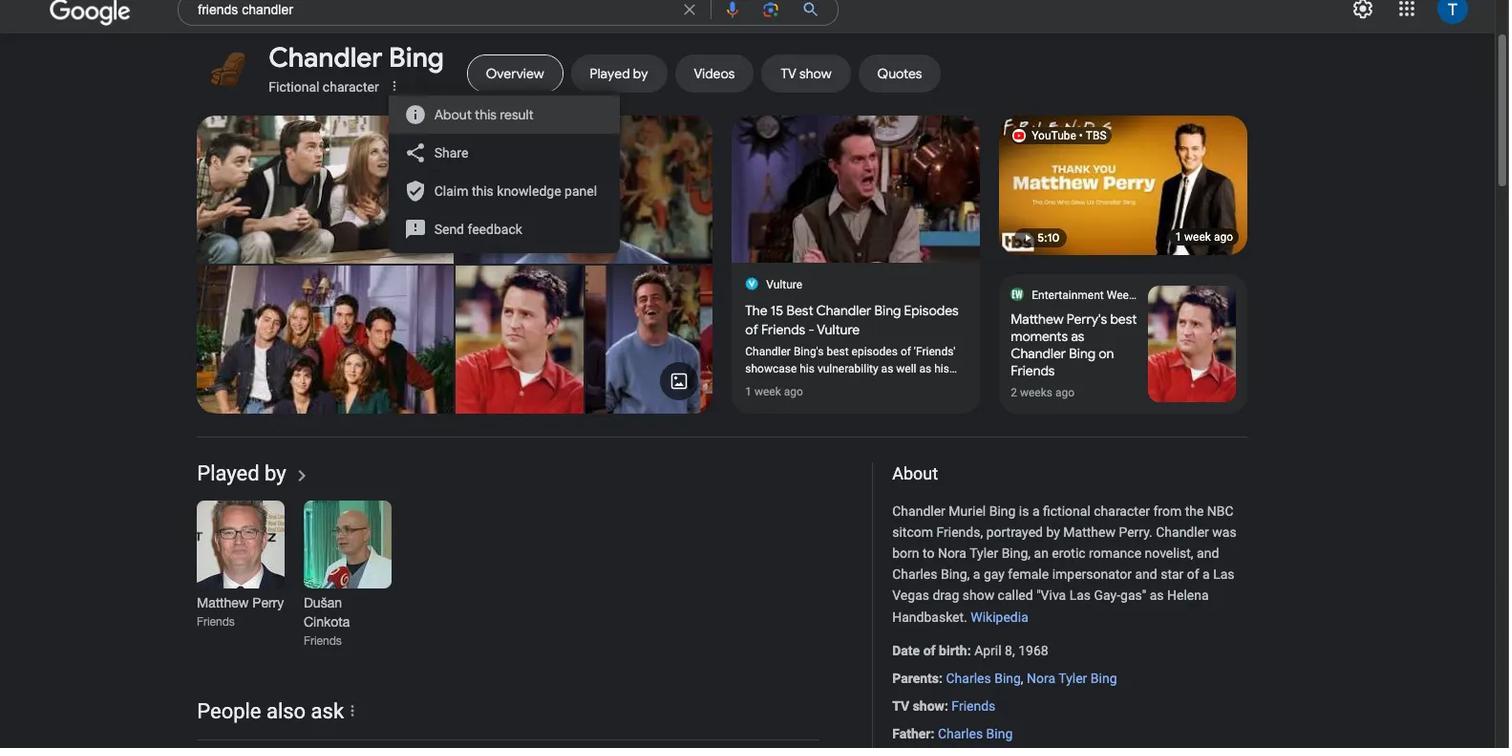 Task type: locate. For each thing, give the bounding box(es) containing it.
charles bing link down "april"
[[946, 670, 1021, 686]]

matthew inside "matthew perry's best moments as chandler bing on friends 2 weeks ago"
[[1011, 311, 1064, 328]]

chandler up sitcom
[[893, 504, 946, 519]]

about heading
[[893, 462, 1248, 485]]

0 vertical spatial the
[[865, 379, 881, 393]]

0 vertical spatial best
[[1110, 311, 1137, 328]]

0 horizontal spatial by
[[265, 461, 286, 485]]

1 horizontal spatial show
[[963, 588, 995, 603]]

8,
[[1005, 643, 1015, 658]]

his
[[800, 362, 815, 375], [935, 362, 950, 375]]

1 horizontal spatial a
[[1033, 504, 1040, 519]]

"viva
[[1037, 588, 1066, 603]]

to
[[912, 379, 922, 393], [745, 397, 756, 410], [923, 546, 935, 561]]

a left gay
[[973, 567, 981, 582]]

and down was
[[1197, 546, 1219, 561]]

vulture
[[766, 278, 803, 291], [817, 321, 860, 338]]

portrayed
[[987, 525, 1043, 540]]

this for claim
[[472, 183, 494, 198]]

character down chandler bing heading
[[323, 79, 379, 95]]

his down bing's
[[800, 362, 815, 375]]

0 horizontal spatial to
[[745, 397, 756, 410]]

nora down friends,
[[938, 546, 967, 561]]

0 vertical spatial show
[[963, 588, 995, 603]]

charles bing link down friends link
[[938, 726, 1013, 741]]

2 vertical spatial about
[[893, 463, 938, 483]]

bing right ,
[[1091, 670, 1117, 686]]

0 horizontal spatial nora
[[938, 546, 967, 561]]

matthew left perry
[[197, 595, 249, 611]]

friends inside "matthew perry's best moments as chandler bing on friends 2 weeks ago"
[[1011, 362, 1055, 379]]

bing left is
[[989, 504, 1016, 519]]

,
[[1021, 670, 1024, 686]]

best up vulnerability
[[827, 345, 849, 358]]

1 horizontal spatial ago
[[1056, 386, 1075, 399]]

bing up more options icon
[[389, 41, 444, 75]]

0 horizontal spatial vulture
[[766, 278, 803, 291]]

charles for father
[[938, 726, 983, 741]]

send
[[434, 221, 464, 236]]

google image
[[50, 0, 132, 26]]

web result image image for the 15 best chandler bing episodes of friends - vulture
[[732, 116, 980, 263]]

and up gas"
[[1135, 567, 1158, 582]]

1 horizontal spatial web result image image
[[1149, 286, 1236, 402]]

people
[[197, 699, 261, 723]]

show
[[963, 588, 995, 603], [913, 698, 945, 714]]

friends down '15'
[[761, 321, 806, 338]]

as inside chandler muriel bing is a fictional character from the nbc sitcom friends, portrayed by matthew perry. chandler was born to nora tyler bing, an erotic romance novelist, and charles bing, a gay female impersonator and star of a las vegas drag show called "viva las gay-gas" as helena handbasket.
[[1150, 588, 1164, 603]]

erotic
[[1052, 546, 1086, 561]]

friends down cinkota
[[304, 634, 342, 648]]

1 horizontal spatial his
[[935, 362, 950, 375]]

1 horizontal spatial about
[[434, 106, 472, 123]]

1 vertical spatial character
[[1094, 504, 1150, 519]]

showcase
[[745, 362, 797, 375]]

15
[[771, 302, 784, 319]]

0 horizontal spatial his
[[800, 362, 815, 375]]

charles up vegas
[[893, 567, 938, 582]]

1
[[1175, 230, 1181, 244], [745, 385, 752, 398]]

about inside button
[[434, 106, 472, 123]]

ago inside "matthew perry's best moments as chandler bing on friends 2 weeks ago"
[[1056, 386, 1075, 399]]

bing left on
[[1069, 345, 1096, 362]]

about up share
[[434, 106, 472, 123]]

this
[[475, 106, 497, 123], [472, 183, 494, 198]]

this left result
[[475, 106, 497, 123]]

as left on
[[1071, 328, 1085, 345]]

0 vertical spatial 1 week ago
[[1175, 230, 1233, 244]]

as
[[1071, 328, 1085, 345], [881, 362, 894, 375], [920, 362, 932, 375], [1150, 588, 1164, 603]]

tyler right ,
[[1059, 670, 1088, 686]]

a right is
[[1033, 504, 1040, 519]]

tyler up gay
[[970, 546, 999, 561]]

2 vertical spatial to
[[923, 546, 935, 561]]

1 vertical spatial web result image image
[[1149, 286, 1236, 402]]

1 vertical spatial best
[[827, 345, 849, 358]]

his up the watch at the right
[[935, 362, 950, 375]]

0 vertical spatial this
[[475, 106, 497, 123]]

0 horizontal spatial best
[[827, 345, 849, 358]]

1 horizontal spatial by
[[1047, 525, 1060, 540]]

chandler bing heading
[[269, 41, 444, 75]]

0 vertical spatial 1
[[1175, 230, 1181, 244]]

las down the impersonator
[[1070, 588, 1091, 603]]

1 horizontal spatial the
[[1185, 504, 1204, 519]]

1 vertical spatial this
[[472, 183, 494, 198]]

a
[[1033, 504, 1040, 519], [973, 567, 981, 582], [1203, 567, 1210, 582]]

friends down matthew perry heading
[[197, 615, 235, 629]]

None search field
[[0, 0, 839, 29]]

1 week ago
[[1175, 230, 1233, 244], [745, 385, 803, 398]]

perry's
[[1067, 311, 1107, 328]]

these
[[812, 379, 844, 393]]

0 horizontal spatial and
[[1135, 567, 1158, 582]]

as right gas"
[[1150, 588, 1164, 603]]

0 vertical spatial matthew
[[1011, 311, 1064, 328]]

birth
[[939, 643, 967, 658]]

1 horizontal spatial best
[[1110, 311, 1137, 328]]

about inside heading
[[893, 463, 938, 483]]

chandler up showcase
[[745, 345, 791, 358]]

a up helena
[[1203, 567, 1210, 582]]

search by voice image
[[723, 0, 743, 19]]

:
[[967, 643, 971, 658], [939, 670, 943, 686], [945, 698, 949, 714], [931, 726, 935, 741]]

0 horizontal spatial show
[[913, 698, 945, 714]]

'friends'
[[914, 345, 956, 358]]

0 vertical spatial charles
[[893, 567, 938, 582]]

matthew
[[1011, 311, 1064, 328], [1064, 525, 1116, 540], [197, 595, 249, 611]]

0 vertical spatial by
[[265, 461, 286, 485]]

dušan cinkota heading
[[304, 593, 392, 632]]

: left friends link
[[945, 698, 949, 714]]

0 horizontal spatial about
[[197, 0, 234, 17]]

1 horizontal spatial 1 week ago
[[1175, 230, 1233, 244]]

1 his from the left
[[800, 362, 815, 375]]

1 vertical spatial matthew
[[1064, 525, 1116, 540]]

friends up father : charles bing
[[952, 698, 996, 714]]

about for about this result
[[434, 106, 472, 123]]

wikipedia
[[971, 609, 1029, 624]]

1 vertical spatial week
[[755, 385, 781, 398]]

1 vertical spatial about
[[434, 106, 472, 123]]

bing down friends link
[[986, 726, 1013, 741]]

0 horizontal spatial the
[[865, 379, 881, 393]]

tab list
[[197, 41, 1248, 98]]

chandler up fictional character
[[269, 41, 383, 75]]

date
[[893, 643, 920, 658]]

to left get
[[745, 397, 756, 410]]

2 horizontal spatial about
[[893, 463, 938, 483]]

120,000,000
[[238, 0, 317, 17]]

-
[[809, 321, 815, 338]]

the inside chandler muriel bing is a fictional character from the nbc sitcom friends, portrayed by matthew perry. chandler was born to nora tyler bing, an erotic romance novelist, and charles bing, a gay female impersonator and star of a las vegas drag show called "viva las gay-gas" as helena handbasket.
[[1185, 504, 1204, 519]]

las
[[1214, 567, 1235, 582], [1070, 588, 1091, 603]]

0 vertical spatial nora
[[938, 546, 967, 561]]

character
[[323, 79, 379, 95], [1094, 504, 1150, 519]]

the
[[865, 379, 881, 393], [1185, 504, 1204, 519]]

by up the an
[[1047, 525, 1060, 540]]

0 vertical spatial to
[[912, 379, 922, 393]]

also
[[267, 699, 306, 723]]

2 his from the left
[[935, 362, 950, 375]]

bing up episodes
[[875, 302, 901, 319]]

more options image
[[387, 78, 402, 94]]

best down 'weekly'
[[1110, 311, 1137, 328]]

1 vertical spatial to
[[745, 397, 756, 410]]

1 vertical spatial bing,
[[941, 567, 970, 582]]

2
[[1011, 386, 1017, 399]]

the right are
[[865, 379, 881, 393]]

matthew inside chandler muriel bing is a fictional character from the nbc sitcom friends, portrayed by matthew perry. chandler was born to nora tyler bing, an erotic romance novelist, and charles bing, a gay female impersonator and star of a las vegas drag show called "viva las gay-gas" as helena handbasket.
[[1064, 525, 1116, 540]]

1 vertical spatial tyler
[[1059, 670, 1088, 686]]

0 vertical spatial character
[[323, 79, 379, 95]]

people also ask heading
[[197, 699, 820, 724]]

played
[[197, 461, 259, 485]]

0 vertical spatial and
[[1197, 546, 1219, 561]]

matthew perry's best moments as chandler bing on friends image
[[456, 266, 583, 414]]

0 vertical spatial web result image image
[[732, 116, 980, 263]]

1 horizontal spatial nora
[[1027, 670, 1056, 686]]

by right played
[[265, 461, 286, 485]]

ago
[[1213, 230, 1233, 244], [784, 385, 803, 398], [1056, 386, 1075, 399]]

of right star
[[1187, 567, 1200, 582]]

: up the tv show : friends
[[939, 670, 943, 686]]

0 vertical spatial vulture
[[766, 278, 803, 291]]

from
[[1154, 504, 1182, 519]]

star
[[1161, 567, 1184, 582]]

charles down friends link
[[938, 726, 983, 741]]

claim this knowledge panel link
[[396, 172, 635, 210], [396, 172, 635, 210]]

1 vertical spatial nora
[[1027, 670, 1056, 686]]

about this result
[[434, 106, 534, 123]]

about up sitcom
[[893, 463, 938, 483]]

matthew inside "matthew perry friends"
[[197, 595, 249, 611]]

youtube • tbs
[[1032, 129, 1107, 142]]

about left 120,000,000
[[197, 0, 234, 17]]

of down 'the' at the top of the page
[[745, 321, 758, 338]]

more options element
[[385, 76, 404, 96]]

2 vertical spatial matthew
[[197, 595, 249, 611]]

to right born
[[923, 546, 935, 561]]

are
[[846, 379, 862, 393]]

1 vertical spatial by
[[1047, 525, 1060, 540]]

born
[[893, 546, 920, 561]]

matthew perry's best moments as chandler bing on friends 2 weeks ago
[[1011, 311, 1137, 399]]

0 horizontal spatial character
[[323, 79, 379, 95]]

0 horizontal spatial 1 week ago
[[745, 385, 803, 398]]

2 horizontal spatial to
[[923, 546, 935, 561]]

send feedback
[[434, 221, 522, 236]]

1 vertical spatial las
[[1070, 588, 1091, 603]]

bing,
[[1002, 546, 1031, 561], [941, 567, 970, 582]]

0 vertical spatial las
[[1214, 567, 1235, 582]]

show right tv
[[913, 698, 945, 714]]

1 horizontal spatial character
[[1094, 504, 1150, 519]]

about for about 120,000,000 results
[[197, 0, 234, 17]]

1 vertical spatial charles
[[946, 670, 991, 686]]

1 horizontal spatial vulture
[[817, 321, 860, 338]]

1 vertical spatial show
[[913, 698, 945, 714]]

0 horizontal spatial ago
[[784, 385, 803, 398]]

0 horizontal spatial las
[[1070, 588, 1091, 603]]

about this result button
[[396, 96, 635, 134]]

: down the tv show : friends
[[931, 726, 935, 741]]

Search search field
[[198, 0, 669, 25]]

las down was
[[1214, 567, 1235, 582]]

friends up weeks on the bottom right of the page
[[1011, 362, 1055, 379]]

charles down 'date of birth : april 8, 1968' on the right of the page
[[946, 670, 991, 686]]

chandler inside heading
[[269, 41, 383, 75]]

web result image image
[[732, 116, 980, 263], [1149, 286, 1236, 402]]

0 horizontal spatial web result image image
[[732, 116, 980, 263]]

best inside "matthew perry's best moments as chandler bing on friends 2 weeks ago"
[[1110, 311, 1137, 328]]

this inside about this result button
[[475, 106, 497, 123]]

matthew for perry
[[197, 595, 249, 611]]

chandler up weeks on the bottom right of the page
[[1011, 345, 1066, 362]]

1 vertical spatial the
[[1185, 504, 1204, 519]]

matthew up erotic
[[1064, 525, 1116, 540]]

list
[[197, 501, 392, 658]]

0 vertical spatial about
[[197, 0, 234, 17]]

0 vertical spatial bing,
[[1002, 546, 1031, 561]]

0 horizontal spatial tyler
[[970, 546, 999, 561]]

this right claim
[[472, 183, 494, 198]]

bing, down the portrayed
[[1002, 546, 1031, 561]]

0 horizontal spatial 1
[[745, 385, 752, 398]]

of
[[745, 321, 758, 338], [901, 345, 911, 358], [1187, 567, 1200, 582], [923, 643, 936, 658]]

wikipedia link
[[971, 609, 1029, 624]]

friends link
[[952, 698, 996, 714]]

show down gay
[[963, 588, 995, 603]]

charles bing link
[[946, 670, 1021, 686], [938, 726, 1013, 741]]

bing inside the 15 best chandler bing episodes of friends - vulture chandler bing's best episodes of 'friends' showcase his vulnerability as well as his iconic quips. these are the ones to watch to get a ...
[[875, 302, 901, 319]]

and
[[1197, 546, 1219, 561], [1135, 567, 1158, 582]]

vulture inside the 15 best chandler bing episodes of friends - vulture chandler bing's best episodes of 'friends' showcase his vulnerability as well as his iconic quips. these are the ones to watch to get a ...
[[817, 321, 860, 338]]

about
[[197, 0, 234, 17], [434, 106, 472, 123], [893, 463, 938, 483]]

week
[[1184, 230, 1211, 244], [755, 385, 781, 398]]

to down well
[[912, 379, 922, 393]]

the left nbc
[[1185, 504, 1204, 519]]

chandler bing | fictional characters wiki | fandom image
[[456, 116, 713, 264]]

nora right ,
[[1027, 670, 1056, 686]]

1 vertical spatial vulture
[[817, 321, 860, 338]]

2 vertical spatial charles
[[938, 726, 983, 741]]

nbc
[[1207, 504, 1234, 519]]

the inside the 15 best chandler bing episodes of friends - vulture chandler bing's best episodes of 'friends' showcase his vulnerability as well as his iconic quips. these are the ones to watch to get a ...
[[865, 379, 881, 393]]

1 horizontal spatial week
[[1184, 230, 1211, 244]]

bing, up drag
[[941, 567, 970, 582]]

1 horizontal spatial to
[[912, 379, 922, 393]]

character up perry.
[[1094, 504, 1150, 519]]

0 horizontal spatial a
[[973, 567, 981, 582]]

sitcom
[[893, 525, 933, 540]]

father : charles bing
[[893, 726, 1013, 741]]

vulture up '15'
[[766, 278, 803, 291]]

vulture right -
[[817, 321, 860, 338]]

by
[[265, 461, 286, 485], [1047, 525, 1060, 540]]

0 vertical spatial tyler
[[970, 546, 999, 561]]

chandler
[[269, 41, 383, 75], [816, 302, 872, 319], [1011, 345, 1066, 362], [745, 345, 791, 358], [893, 504, 946, 519], [1156, 525, 1209, 540]]

matthew down entertainment at the top right
[[1011, 311, 1064, 328]]

0 vertical spatial week
[[1184, 230, 1211, 244]]



Task type: vqa. For each thing, say whether or not it's contained in the screenshot.
Fictional character
yes



Task type: describe. For each thing, give the bounding box(es) containing it.
1 vertical spatial charles bing link
[[938, 726, 1013, 741]]

perry.
[[1119, 525, 1153, 540]]

list containing matthew perry
[[197, 501, 392, 658]]

perry
[[253, 595, 284, 611]]

chandler muriel bing is a fictional character from the nbc sitcom friends, portrayed by matthew perry. chandler was born to nora tyler bing, an erotic romance novelist, and charles bing, a gay female impersonator and star of a las vegas drag show called "viva las gay-gas" as helena handbasket.
[[893, 504, 1237, 624]]

1 horizontal spatial bing,
[[1002, 546, 1031, 561]]

vulnerability
[[818, 362, 879, 375]]

well
[[896, 362, 917, 375]]

1 horizontal spatial and
[[1197, 546, 1219, 561]]

by inside chandler muriel bing is a fictional character from the nbc sitcom friends, portrayed by matthew perry. chandler was born to nora tyler bing, an erotic romance novelist, and charles bing, a gay female impersonator and star of a las vegas drag show called "viva las gay-gas" as helena handbasket.
[[1047, 525, 1060, 540]]

chandler bing
[[269, 41, 444, 75]]

results
[[320, 0, 360, 17]]

charles inside chandler muriel bing is a fictional character from the nbc sitcom friends, portrayed by matthew perry. chandler was born to nora tyler bing, an erotic romance novelist, and charles bing, a gay female impersonator and star of a las vegas drag show called "viva las gay-gas" as helena handbasket.
[[893, 567, 938, 582]]

dušan
[[304, 595, 342, 611]]

bing inside chandler muriel bing is a fictional character from the nbc sitcom friends, portrayed by matthew perry. chandler was born to nora tyler bing, an erotic romance novelist, and charles bing, a gay female impersonator and star of a las vegas drag show called "viva las gay-gas" as helena handbasket.
[[989, 504, 1016, 519]]

friends inside 'dušan cinkota friends'
[[304, 634, 342, 648]]

romance
[[1089, 546, 1142, 561]]

claim
[[434, 183, 469, 198]]

1 horizontal spatial las
[[1214, 567, 1235, 582]]

1 horizontal spatial 1
[[1175, 230, 1181, 244]]

0 horizontal spatial bing,
[[941, 567, 970, 582]]

episodes
[[904, 302, 959, 319]]

people also ask
[[197, 699, 344, 723]]

bing's
[[794, 345, 824, 358]]

the 15 best chandler bing episodes of friends - vulture chandler bing's best episodes of 'friends' showcase his vulnerability as well as his iconic quips. these are the ones to watch to get a ...
[[745, 302, 959, 410]]

weekly
[[1107, 289, 1143, 302]]

moments
[[1011, 328, 1068, 345]]

tv
[[893, 698, 910, 714]]

friends inside "matthew perry friends"
[[197, 615, 235, 629]]

share
[[434, 145, 468, 160]]

this for about
[[475, 106, 497, 123]]

female
[[1008, 567, 1049, 582]]

matthew perry friends
[[197, 595, 284, 629]]

episodes
[[852, 345, 898, 358]]

cinkota
[[304, 614, 350, 630]]

to inside chandler muriel bing is a fictional character from the nbc sitcom friends, portrayed by matthew perry. chandler was born to nora tyler bing, an erotic romance novelist, and charles bing, a gay female impersonator and star of a las vegas drag show called "viva las gay-gas" as helena handbasket.
[[923, 546, 935, 561]]

get
[[758, 397, 775, 410]]

helena
[[1167, 588, 1209, 603]]

impersonator
[[1052, 567, 1132, 582]]

parents : charles bing , nora tyler bing
[[893, 670, 1117, 686]]

nora inside chandler muriel bing is a fictional character from the nbc sitcom friends, portrayed by matthew perry. chandler was born to nora tyler bing, an erotic romance novelist, and charles bing, a gay female impersonator and star of a las vegas drag show called "viva las gay-gas" as helena handbasket.
[[938, 546, 967, 561]]

matthew perry, 'friends' star, dead at 54 | cnn image
[[197, 266, 454, 414]]

matthew perry's most memorable 'friends' moments as chandler ... image
[[197, 116, 454, 264]]

about 120,000,000 results
[[197, 0, 360, 17]]

an
[[1034, 546, 1049, 561]]

result
[[500, 106, 534, 123]]

vegas
[[893, 588, 930, 603]]

: left "april"
[[967, 643, 971, 658]]

2 horizontal spatial a
[[1203, 567, 1210, 582]]

charles for parents
[[946, 670, 991, 686]]

fictional character
[[269, 79, 379, 95]]

quips.
[[779, 379, 810, 393]]

matthew perry heading
[[197, 593, 285, 612]]

show inside chandler muriel bing is a fictional character from the nbc sitcom friends, portrayed by matthew perry. chandler was born to nora tyler bing, an erotic romance novelist, and charles bing, a gay female impersonator and star of a las vegas drag show called "viva las gay-gas" as helena handbasket.
[[963, 588, 995, 603]]

ones
[[884, 379, 909, 393]]

knowledge
[[497, 183, 561, 198]]

0 horizontal spatial week
[[755, 385, 781, 398]]

panel
[[565, 183, 597, 198]]

friends inside the 15 best chandler bing episodes of friends - vulture chandler bing's best episodes of 'friends' showcase his vulnerability as well as his iconic quips. these are the ones to watch to get a ...
[[761, 321, 806, 338]]

1968
[[1019, 643, 1049, 658]]

played by
[[197, 461, 286, 485]]

chandler right best
[[816, 302, 872, 319]]

was
[[1213, 525, 1237, 540]]

the
[[745, 302, 768, 319]]

date of birth : april 8, 1968
[[893, 643, 1049, 658]]

of inside chandler muriel bing is a fictional character from the nbc sitcom friends, portrayed by matthew perry. chandler was born to nora tyler bing, an erotic romance novelist, and charles bing, a gay female impersonator and star of a las vegas drag show called "viva las gay-gas" as helena handbasket.
[[1187, 567, 1200, 582]]

handbasket.
[[893, 609, 968, 624]]

bing down 8,
[[995, 670, 1021, 686]]

parents
[[893, 670, 939, 686]]

as right well
[[920, 362, 932, 375]]

fictional
[[269, 79, 319, 95]]

on
[[1099, 345, 1114, 362]]

0 vertical spatial charles bing link
[[946, 670, 1021, 686]]

claim this knowledge panel
[[434, 183, 597, 198]]

novelist,
[[1145, 546, 1194, 561]]

1 horizontal spatial tyler
[[1059, 670, 1088, 686]]

entertainment weekly
[[1032, 289, 1143, 302]]

web result image image for matthew perry's best moments as chandler bing on friends
[[1149, 286, 1236, 402]]

bing inside heading
[[389, 41, 444, 75]]

feedback
[[468, 221, 522, 236]]

friends,
[[937, 525, 983, 540]]

gay-
[[1094, 588, 1121, 603]]

tbs
[[1086, 129, 1107, 142]]

nora tyler bing link
[[1027, 670, 1117, 686]]

father
[[893, 726, 931, 741]]

youtube
[[1032, 129, 1077, 142]]

best
[[787, 302, 814, 319]]

1 vertical spatial 1
[[745, 385, 752, 398]]

as inside "matthew perry's best moments as chandler bing on friends 2 weeks ago"
[[1071, 328, 1085, 345]]

of up well
[[901, 345, 911, 358]]

muriel
[[949, 504, 986, 519]]

about this result menu
[[389, 91, 635, 253]]

1 vertical spatial and
[[1135, 567, 1158, 582]]

is
[[1019, 504, 1029, 519]]

gas"
[[1121, 588, 1147, 603]]

gay
[[984, 567, 1005, 582]]

entertainment
[[1032, 289, 1104, 302]]

•
[[1079, 129, 1083, 142]]

called
[[998, 588, 1033, 603]]

played by link
[[197, 461, 313, 487]]

april
[[975, 643, 1002, 658]]

watch
[[925, 379, 956, 393]]

iconic
[[745, 379, 776, 393]]

matthew for perry's
[[1011, 311, 1064, 328]]

best inside the 15 best chandler bing episodes of friends - vulture chandler bing's best episodes of 'friends' showcase his vulnerability as well as his iconic quips. these are the ones to watch to get a ...
[[827, 345, 849, 358]]

fictional
[[1043, 504, 1091, 519]]

friends: 8 hilarious matthew perry moments which make us ... image
[[585, 266, 713, 414]]

favicon for website that hosts the video image
[[1014, 130, 1025, 141]]

share menu item
[[396, 134, 635, 172]]

as left well
[[881, 362, 894, 375]]

search by image image
[[762, 0, 781, 19]]

bing inside "matthew perry's best moments as chandler bing on friends 2 weeks ago"
[[1069, 345, 1096, 362]]

by inside 'link'
[[265, 461, 286, 485]]

a ...
[[778, 397, 796, 410]]

of right date
[[923, 643, 936, 658]]

drag
[[933, 588, 959, 603]]

ask
[[311, 699, 344, 723]]

about for about
[[893, 463, 938, 483]]

1 vertical spatial 1 week ago
[[745, 385, 803, 398]]

character inside chandler muriel bing is a fictional character from the nbc sitcom friends, portrayed by matthew perry. chandler was born to nora tyler bing, an erotic romance novelist, and charles bing, a gay female impersonator and star of a las vegas drag show called "viva las gay-gas" as helena handbasket.
[[1094, 504, 1150, 519]]

chandler up novelist,
[[1156, 525, 1209, 540]]

weeks
[[1020, 386, 1053, 399]]

2 horizontal spatial ago
[[1213, 230, 1233, 244]]

chandler inside "matthew perry's best moments as chandler bing on friends 2 weeks ago"
[[1011, 345, 1066, 362]]

dušan cinkota friends
[[304, 595, 350, 648]]

tyler inside chandler muriel bing is a fictional character from the nbc sitcom friends, portrayed by matthew perry. chandler was born to nora tyler bing, an erotic romance novelist, and charles bing, a gay female impersonator and star of a las vegas drag show called "viva las gay-gas" as helena handbasket.
[[970, 546, 999, 561]]



